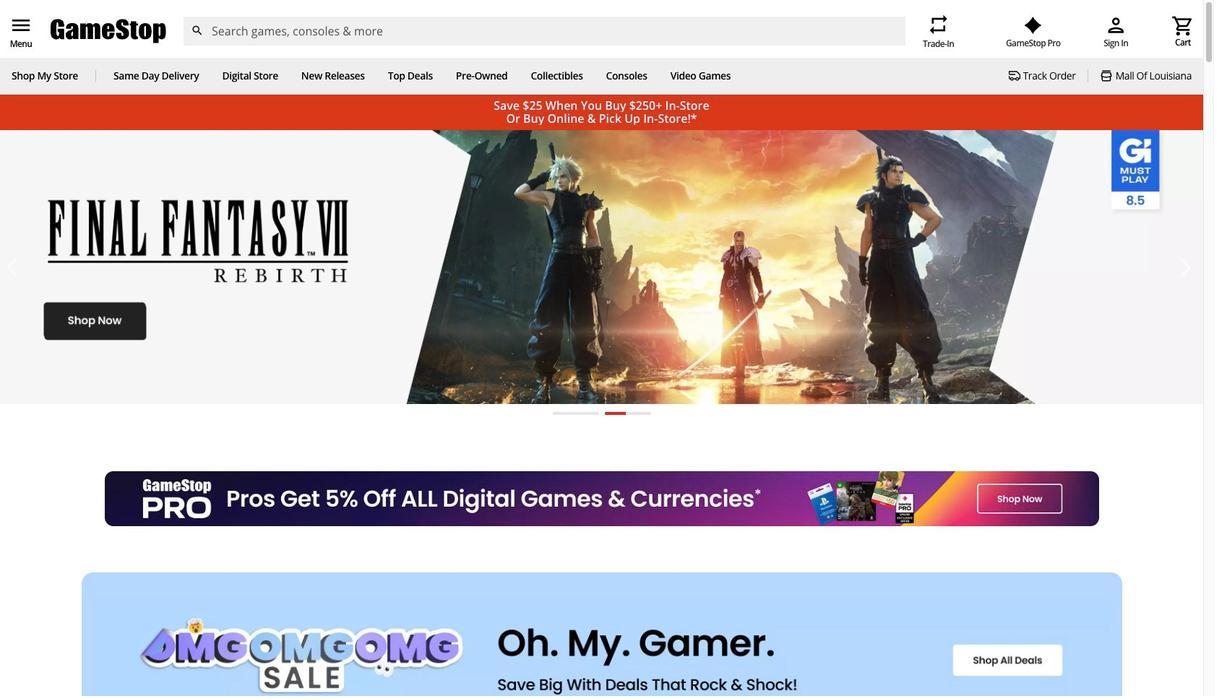 Task type: locate. For each thing, give the bounding box(es) containing it.
final fantasy 7 rebirth image
[[0, 130, 1204, 404]]

None search field
[[183, 17, 906, 46]]

tab list
[[546, 407, 658, 427]]

gamestop image
[[51, 17, 166, 45]]



Task type: describe. For each thing, give the bounding box(es) containing it.
Search games, consoles & more search field
[[212, 17, 880, 46]]

gamestop pro icon image
[[1025, 17, 1043, 34]]



